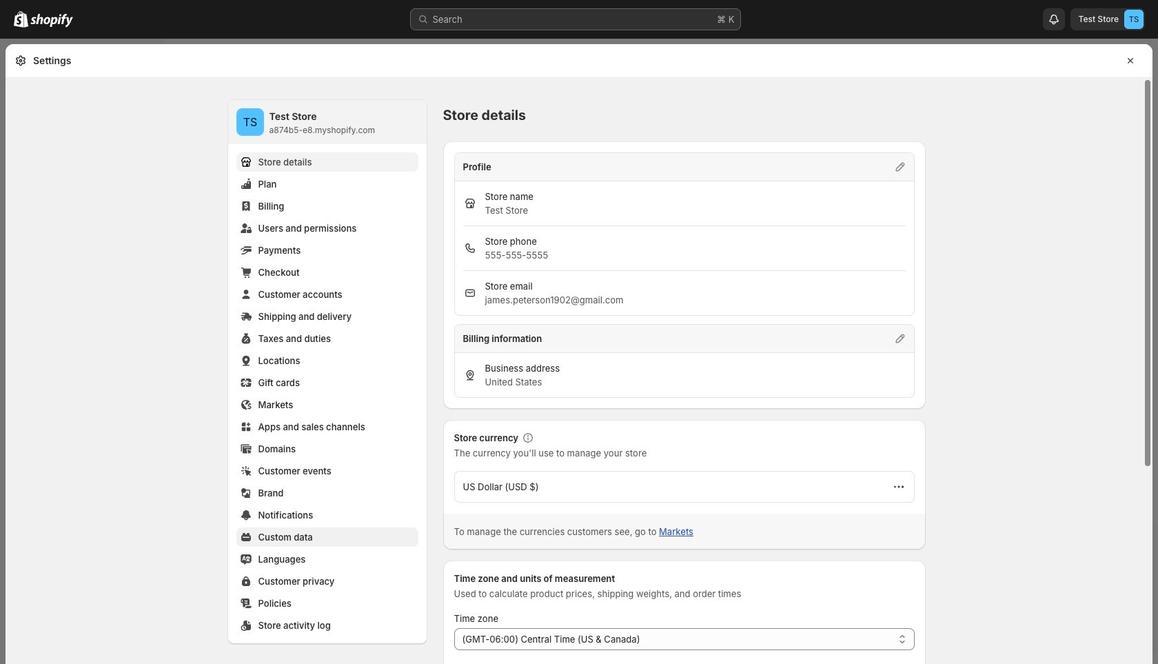 Task type: vqa. For each thing, say whether or not it's contained in the screenshot.
the Shop settings menu element
yes



Task type: locate. For each thing, give the bounding box(es) containing it.
0 horizontal spatial test store image
[[236, 108, 264, 136]]

settings dialog
[[6, 44, 1153, 664]]

0 vertical spatial test store image
[[1125, 10, 1144, 29]]

shop settings menu element
[[228, 100, 427, 644]]

1 horizontal spatial test store image
[[1125, 10, 1144, 29]]

1 vertical spatial test store image
[[236, 108, 264, 136]]

test store image inside shop settings menu element
[[236, 108, 264, 136]]

test store image
[[1125, 10, 1144, 29], [236, 108, 264, 136]]



Task type: describe. For each thing, give the bounding box(es) containing it.
shopify image
[[30, 14, 73, 28]]

shopify image
[[14, 11, 28, 28]]



